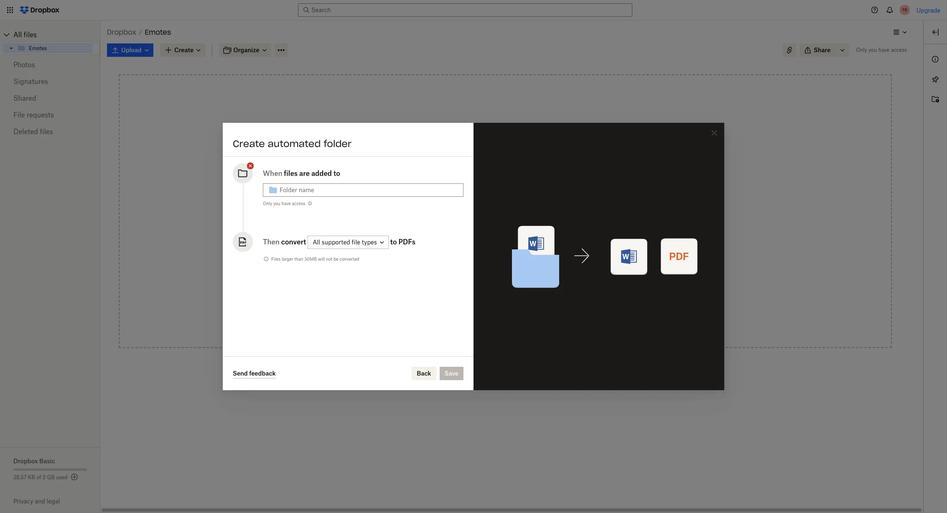 Task type: vqa. For each thing, say whether or not it's contained in the screenshot.
Documents appear here's Documents
no



Task type: locate. For each thing, give the bounding box(es) containing it.
and
[[473, 300, 484, 307], [35, 498, 45, 505]]

1 horizontal spatial have
[[879, 47, 890, 53]]

0 vertical spatial access
[[892, 47, 908, 53]]

1 horizontal spatial all
[[313, 239, 320, 246]]

share for share
[[814, 46, 831, 54]]

1 horizontal spatial from
[[506, 230, 519, 237]]

added
[[312, 169, 332, 178], [509, 277, 526, 284]]

all
[[13, 31, 22, 39], [313, 239, 320, 246]]

have inside create automated folder "dialog"
[[282, 201, 291, 206]]

files down "file requests" link
[[40, 128, 53, 136]]

files
[[271, 257, 281, 262]]

only
[[857, 47, 868, 53], [263, 201, 272, 206]]

1 vertical spatial access
[[292, 201, 306, 206]]

access inside create automated folder "dialog"
[[292, 201, 306, 206]]

manage
[[485, 300, 508, 307]]

0 vertical spatial you
[[869, 47, 878, 53]]

added down drive
[[509, 277, 526, 284]]

1 vertical spatial you
[[274, 201, 281, 206]]

0 horizontal spatial and
[[35, 498, 45, 505]]

0 vertical spatial all
[[13, 31, 22, 39]]

access
[[455, 230, 475, 237]]

all up files larger than 30mb will not be converted on the left of the page
[[313, 239, 320, 246]]

only you have access
[[857, 47, 908, 53], [263, 201, 306, 206]]

added inside more ways to add content element
[[509, 277, 526, 284]]

dropbox
[[107, 28, 136, 36], [13, 458, 38, 465]]

1 vertical spatial dropbox
[[13, 458, 38, 465]]

and for manage
[[473, 300, 484, 307]]

1 vertical spatial share
[[455, 300, 472, 307]]

will
[[318, 257, 325, 262]]

you
[[869, 47, 878, 53], [274, 201, 281, 206]]

0 horizontal spatial this
[[477, 230, 487, 237]]

more ways to add content
[[469, 209, 543, 216]]

1 vertical spatial this
[[535, 277, 545, 284]]

0 horizontal spatial all
[[13, 31, 22, 39]]

1 horizontal spatial share
[[814, 46, 831, 54]]

folder
[[324, 138, 352, 150], [489, 230, 505, 237], [547, 277, 563, 284]]

files inside "tree"
[[24, 31, 37, 39]]

files down dropbox logo - go to the homepage
[[24, 31, 37, 39]]

added right are on the top of the page
[[312, 169, 332, 178]]

0 horizontal spatial dropbox
[[13, 458, 38, 465]]

upload,
[[520, 157, 542, 164]]

files inside more ways to add content element
[[480, 277, 492, 284]]

1 vertical spatial be
[[500, 277, 507, 284]]

from left 'your'
[[506, 230, 519, 237]]

requests
[[27, 111, 54, 119]]

import from google drive
[[455, 253, 527, 261]]

files inside create automated folder "dialog"
[[284, 169, 298, 178]]

1 horizontal spatial and
[[473, 300, 484, 307]]

dropbox / emotes
[[107, 28, 171, 36]]

files left are on the top of the page
[[284, 169, 298, 178]]

2 vertical spatial folder
[[547, 277, 563, 284]]

0 vertical spatial dropbox
[[107, 28, 136, 36]]

1 horizontal spatial only
[[857, 47, 868, 53]]

be down the google
[[500, 277, 507, 284]]

Folder name text field
[[280, 186, 459, 195]]

all files
[[13, 31, 37, 39]]

dropbox up 28.57
[[13, 458, 38, 465]]

0 horizontal spatial only
[[263, 201, 272, 206]]

0 horizontal spatial added
[[312, 169, 332, 178]]

1 horizontal spatial this
[[535, 277, 545, 284]]

kb
[[28, 475, 35, 481]]

import
[[455, 253, 474, 261]]

dropbox left /
[[107, 28, 136, 36]]

all for all supported file types
[[313, 239, 320, 246]]

from right import
[[476, 253, 489, 261]]

and left legal on the bottom left of page
[[35, 498, 45, 505]]

1 vertical spatial only you have access
[[263, 201, 306, 206]]

0 horizontal spatial emotes
[[29, 45, 47, 51]]

this
[[477, 230, 487, 237], [535, 277, 545, 284]]

have
[[879, 47, 890, 53], [282, 201, 291, 206]]

dropbox logo - go to the homepage image
[[17, 3, 62, 17]]

0 horizontal spatial folder
[[324, 138, 352, 150]]

1 vertical spatial all
[[313, 239, 320, 246]]

files for deleted
[[40, 128, 53, 136]]

file requests
[[13, 111, 54, 119]]

1 horizontal spatial folder
[[489, 230, 505, 237]]

send
[[233, 370, 248, 377]]

add
[[508, 209, 519, 216]]

content
[[520, 209, 543, 216]]

folder inside "dialog"
[[324, 138, 352, 150]]

you inside create automated folder "dialog"
[[274, 201, 281, 206]]

create
[[233, 138, 265, 150]]

privacy and legal
[[13, 498, 60, 505]]

emotes
[[145, 28, 171, 36], [29, 45, 47, 51]]

file requests link
[[13, 107, 87, 123]]

drop
[[470, 157, 484, 164]]

all inside dropdown button
[[313, 239, 320, 246]]

global header element
[[0, 0, 948, 20]]

0 horizontal spatial be
[[334, 257, 339, 262]]

google
[[490, 253, 510, 261]]

send feedback button
[[233, 369, 276, 379]]

back button
[[412, 367, 437, 381]]

1 horizontal spatial added
[[509, 277, 526, 284]]

share
[[814, 46, 831, 54], [455, 300, 472, 307]]

0 horizontal spatial have
[[282, 201, 291, 206]]

request
[[455, 277, 478, 284]]

0 vertical spatial and
[[473, 300, 484, 307]]

1 vertical spatial added
[[509, 277, 526, 284]]

0 horizontal spatial you
[[274, 201, 281, 206]]

0 horizontal spatial share
[[455, 300, 472, 307]]

from
[[506, 230, 519, 237], [476, 253, 489, 261]]

when
[[263, 169, 283, 178]]

1 vertical spatial have
[[282, 201, 291, 206]]

send feedback
[[233, 370, 276, 377]]

all supported file types button
[[308, 236, 389, 249]]

open information panel image
[[931, 54, 941, 64]]

privacy
[[13, 498, 33, 505]]

0 vertical spatial emotes
[[145, 28, 171, 36]]

1 vertical spatial folder
[[489, 230, 505, 237]]

not
[[326, 257, 333, 262]]

shared
[[13, 94, 36, 102]]

all files tree
[[1, 28, 100, 55]]

access
[[892, 47, 908, 53], [292, 201, 306, 206]]

folder permissions image
[[307, 200, 314, 207]]

to up manage
[[493, 277, 499, 284]]

files right request at bottom
[[480, 277, 492, 284]]

added inside create automated folder "dialog"
[[312, 169, 332, 178]]

this right 'access'
[[477, 230, 487, 237]]

upgrade link
[[917, 6, 941, 14]]

1 horizontal spatial emotes
[[145, 28, 171, 36]]

1 vertical spatial emotes
[[29, 45, 47, 51]]

share inside more ways to add content element
[[455, 300, 472, 307]]

1 horizontal spatial dropbox
[[107, 28, 136, 36]]

1 horizontal spatial access
[[892, 47, 908, 53]]

1 horizontal spatial only you have access
[[857, 47, 908, 53]]

1 vertical spatial and
[[35, 498, 45, 505]]

be
[[334, 257, 339, 262], [500, 277, 507, 284]]

emotes link
[[17, 43, 92, 53]]

1 horizontal spatial be
[[500, 277, 507, 284]]

0 vertical spatial be
[[334, 257, 339, 262]]

drive
[[512, 253, 527, 261]]

files for all
[[24, 31, 37, 39]]

0 vertical spatial folder
[[324, 138, 352, 150]]

all inside "tree"
[[13, 31, 22, 39]]

28.57 kb of 2 gb used
[[13, 475, 68, 481]]

30mb
[[305, 257, 317, 262]]

or
[[470, 166, 476, 174]]

files inside drop files here to upload, or use the 'upload' button
[[485, 157, 497, 164]]

emotes right /
[[145, 28, 171, 36]]

1 horizontal spatial you
[[869, 47, 878, 53]]

files larger than 30mb will not be converted
[[271, 257, 360, 262]]

deleted
[[13, 128, 38, 136]]

files
[[24, 31, 37, 39], [40, 128, 53, 136], [485, 157, 497, 164], [284, 169, 298, 178], [480, 277, 492, 284]]

emotes down all files
[[29, 45, 47, 51]]

used
[[56, 475, 68, 481]]

privacy and legal link
[[13, 498, 100, 505]]

0 horizontal spatial only you have access
[[263, 201, 306, 206]]

file
[[13, 111, 25, 119]]

to right here
[[513, 157, 519, 164]]

0 horizontal spatial access
[[292, 201, 306, 206]]

to pdfs
[[391, 238, 416, 246]]

be right not
[[334, 257, 339, 262]]

basic
[[39, 458, 55, 465]]

1 vertical spatial from
[[476, 253, 489, 261]]

to up share and manage button
[[528, 277, 533, 284]]

be inside create automated folder "dialog"
[[334, 257, 339, 262]]

2
[[43, 475, 46, 481]]

files up the
[[485, 157, 497, 164]]

only inside create automated folder "dialog"
[[263, 201, 272, 206]]

be inside more ways to add content element
[[500, 277, 507, 284]]

upgrade
[[917, 6, 941, 14]]

0 vertical spatial added
[[312, 169, 332, 178]]

feedback
[[249, 370, 276, 377]]

and inside button
[[473, 300, 484, 307]]

this up share and manage button
[[535, 277, 545, 284]]

and left manage
[[473, 300, 484, 307]]

1 vertical spatial only
[[263, 201, 272, 206]]

0 vertical spatial share
[[814, 46, 831, 54]]

all up photos
[[13, 31, 22, 39]]



Task type: describe. For each thing, give the bounding box(es) containing it.
0 vertical spatial only you have access
[[857, 47, 908, 53]]

files for request
[[480, 277, 492, 284]]

request files to be added to this folder
[[455, 277, 563, 284]]

deleted files
[[13, 128, 53, 136]]

and for legal
[[35, 498, 45, 505]]

28.57
[[13, 475, 27, 481]]

share and manage button
[[436, 296, 575, 312]]

gb
[[47, 475, 55, 481]]

to left add
[[501, 209, 507, 216]]

automated
[[268, 138, 321, 150]]

all for all files
[[13, 31, 22, 39]]

signatures link
[[13, 73, 87, 90]]

open activity image
[[931, 95, 941, 105]]

deleted files link
[[13, 123, 87, 140]]

open pinned items image
[[931, 74, 941, 84]]

dropbox for dropbox basic
[[13, 458, 38, 465]]

button
[[523, 166, 541, 174]]

create automated folder
[[233, 138, 352, 150]]

create automated folder dialog
[[223, 123, 725, 391]]

only you have access inside create automated folder "dialog"
[[263, 201, 306, 206]]

the
[[489, 166, 498, 174]]

get more space image
[[69, 473, 79, 483]]

drop files here to upload, or use the 'upload' button
[[470, 157, 542, 174]]

all files link
[[13, 28, 100, 41]]

0 vertical spatial from
[[506, 230, 519, 237]]

here
[[499, 157, 512, 164]]

file
[[352, 239, 361, 246]]

signatures
[[13, 77, 48, 86]]

all supported file types
[[313, 239, 377, 246]]

2 horizontal spatial folder
[[547, 277, 563, 284]]

folder for automated
[[324, 138, 352, 150]]

are
[[299, 169, 310, 178]]

share for share and manage
[[455, 300, 472, 307]]

emotes inside all files "tree"
[[29, 45, 47, 51]]

to left pdfs
[[391, 238, 397, 246]]

back
[[417, 370, 431, 377]]

share button
[[800, 44, 836, 57]]

dropbox for dropbox / emotes
[[107, 28, 136, 36]]

use
[[477, 166, 487, 174]]

to right are on the top of the page
[[334, 169, 340, 178]]

then
[[263, 238, 280, 246]]

desktop
[[535, 230, 557, 237]]

dropbox basic
[[13, 458, 55, 465]]

pdfs
[[399, 238, 416, 246]]

legal
[[47, 498, 60, 505]]

supported
[[322, 239, 350, 246]]

/
[[139, 28, 142, 36]]

larger
[[282, 257, 293, 262]]

share and manage
[[455, 300, 508, 307]]

photos link
[[13, 56, 87, 73]]

convert
[[281, 238, 306, 246]]

more ways to add content element
[[435, 208, 577, 321]]

to inside drop files here to upload, or use the 'upload' button
[[513, 157, 519, 164]]

ways
[[485, 209, 500, 216]]

files are added to
[[284, 169, 340, 178]]

your
[[521, 230, 533, 237]]

shared link
[[13, 90, 87, 107]]

0 vertical spatial only
[[857, 47, 868, 53]]

types
[[362, 239, 377, 246]]

more
[[469, 209, 484, 216]]

access this folder from your desktop
[[455, 230, 557, 237]]

dropbox link
[[107, 27, 136, 38]]

photos
[[13, 61, 35, 69]]

folder for this
[[489, 230, 505, 237]]

of
[[37, 475, 41, 481]]

0 vertical spatial this
[[477, 230, 487, 237]]

files for drop
[[485, 157, 497, 164]]

than
[[295, 257, 303, 262]]

0 vertical spatial have
[[879, 47, 890, 53]]

open details pane image
[[931, 27, 941, 37]]

converted
[[340, 257, 360, 262]]

'upload'
[[499, 166, 521, 174]]

0 horizontal spatial from
[[476, 253, 489, 261]]



